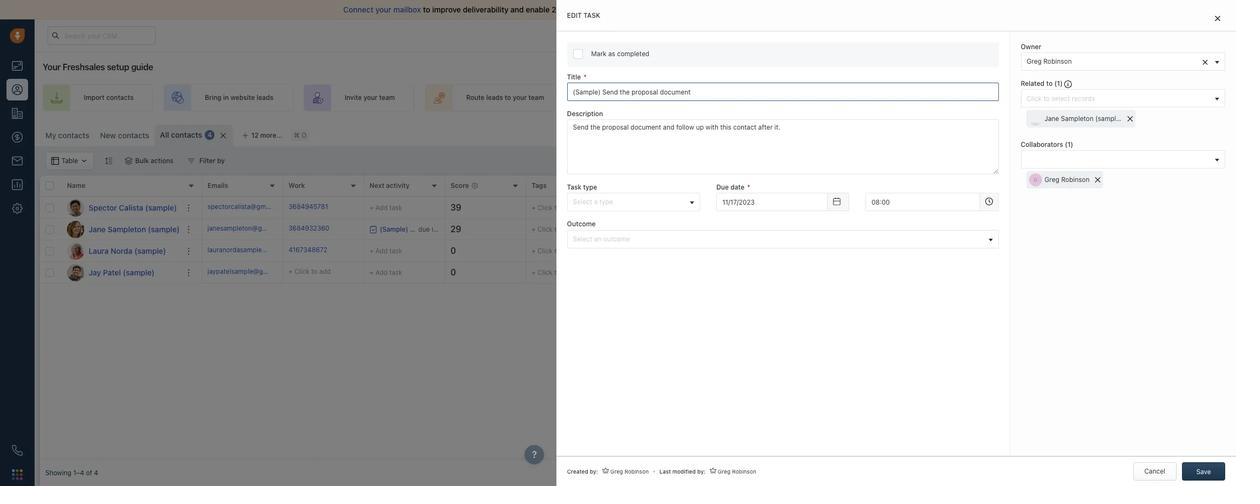 Task type: vqa. For each thing, say whether or not it's contained in the screenshot.
the middle 2
no



Task type: locate. For each thing, give the bounding box(es) containing it.
jane sampleton (sample) up table
[[1045, 115, 1123, 123]]

spector calista (sample)
[[89, 203, 177, 212]]

0 vertical spatial )
[[1060, 80, 1063, 88]]

jay patel (sample) link
[[89, 267, 155, 278]]

1 vertical spatial of
[[86, 469, 92, 477]]

add down "outcome"
[[563, 247, 574, 255]]

name row
[[40, 176, 202, 197]]

+ add task inside the press space to select this row. row
[[370, 203, 402, 212]]

your freshsales setup guide
[[43, 62, 153, 72]]

0 horizontal spatial of
[[86, 469, 92, 477]]

1 vertical spatial sampleton
[[108, 225, 146, 234]]

of right sync
[[595, 5, 602, 14]]

sales right create
[[638, 94, 654, 102]]

1 horizontal spatial type
[[600, 198, 613, 206]]

1 vertical spatial in
[[223, 94, 229, 102]]

contacts
[[106, 94, 134, 102], [1117, 130, 1144, 138], [171, 130, 202, 139], [58, 131, 89, 140], [118, 131, 149, 140]]

4 up filter by
[[208, 131, 212, 139]]

import inside the import contacts button
[[1094, 130, 1115, 138]]

add for spectorcalista@gmail.com
[[376, 203, 388, 212]]

email
[[604, 5, 623, 14]]

contacts down click to select records search field
[[1117, 130, 1144, 138]]

way
[[560, 5, 574, 14]]

greg robinson down select a type button
[[626, 225, 671, 233]]

1 horizontal spatial import contacts
[[1094, 130, 1144, 138]]

container_wx8msf4aqz5i3rn1 image up outcome
[[616, 226, 623, 233]]

add for widgetz.io (sample)
[[563, 225, 574, 233]]

of
[[595, 5, 602, 14], [86, 469, 92, 477]]

of right 1–4 in the left bottom of the page
[[86, 469, 92, 477]]

2 vertical spatial + add task
[[370, 268, 402, 276]]

task for lauranordasample@gmail.com
[[390, 247, 402, 255]]

created by:
[[567, 469, 598, 475]]

1 vertical spatial 1
[[1068, 141, 1071, 149]]

jaypatelsample@gmail.com + click to add
[[208, 267, 331, 276]]

(sample) up the import contacts button
[[1096, 115, 1123, 123]]

laura
[[89, 246, 109, 255]]

s image
[[67, 199, 84, 216]]

save button
[[1183, 463, 1226, 481]]

your right invite
[[364, 94, 378, 102]]

container_wx8msf4aqz5i3rn1 image
[[1006, 130, 1014, 138], [188, 157, 195, 165], [616, 226, 623, 233], [616, 247, 623, 255]]

jane inside 'jane sampleton (sample)' link
[[89, 225, 106, 234]]

1 vertical spatial type
[[600, 198, 613, 206]]

leads right route
[[486, 94, 503, 102]]

none text field inside × 'tab panel'
[[866, 193, 980, 212]]

1 horizontal spatial container_wx8msf4aqz5i3rn1 image
[[370, 226, 377, 233]]

1 horizontal spatial by:
[[698, 469, 706, 475]]

0 horizontal spatial 4
[[94, 469, 98, 477]]

task inside × 'tab panel'
[[584, 11, 601, 19]]

more...
[[260, 131, 283, 139]]

and
[[511, 5, 524, 14]]

0 vertical spatial (
[[1055, 80, 1057, 88]]

type right "a"
[[600, 198, 613, 206]]

sales
[[638, 94, 654, 102], [796, 94, 812, 102]]

improve
[[432, 5, 461, 14]]

+ click to add for widgetz.io
[[532, 225, 574, 233]]

sampleton inside grid
[[108, 225, 146, 234]]

jane up table
[[1045, 115, 1060, 123]]

type inside button
[[600, 198, 613, 206]]

1 vertical spatial )
[[1071, 141, 1074, 149]]

0 horizontal spatial type
[[583, 183, 597, 191]]

press space to select this row. row containing jay patel (sample)
[[40, 262, 202, 284]]

1 horizontal spatial sampleton
[[1061, 115, 1094, 123]]

team inside invite your team link
[[379, 94, 395, 102]]

route
[[466, 94, 485, 102]]

0 horizontal spatial container_wx8msf4aqz5i3rn1 image
[[125, 157, 133, 165]]

0 vertical spatial jane sampleton (sample)
[[1045, 115, 1123, 123]]

showing 1–4 of 4
[[45, 469, 98, 477]]

cell
[[851, 197, 1231, 218], [851, 219, 1231, 240], [851, 241, 1231, 262], [607, 262, 689, 283], [689, 262, 770, 283], [770, 262, 851, 283], [851, 262, 1231, 283]]

spectorcalista@gmail.com 3684945781
[[208, 203, 328, 211]]

import for import contacts link
[[84, 94, 105, 102]]

container_wx8msf4aqz5i3rn1 image down outcome
[[616, 247, 623, 255]]

0 vertical spatial of
[[595, 5, 602, 14]]

( right related
[[1055, 80, 1057, 88]]

robinson
[[1044, 57, 1072, 65], [1062, 176, 1090, 184], [643, 204, 671, 212], [643, 225, 671, 233], [643, 247, 671, 255], [625, 469, 649, 475], [732, 469, 757, 475]]

2 by: from the left
[[698, 469, 706, 475]]

0 horizontal spatial import
[[84, 94, 105, 102]]

0 horizontal spatial team
[[379, 94, 395, 102]]

up
[[770, 94, 778, 102]]

norda
[[111, 246, 132, 255]]

) right related
[[1060, 80, 1063, 88]]

1 vertical spatial 0
[[451, 268, 456, 277]]

⌘ o
[[294, 132, 307, 140]]

0 vertical spatial 4
[[208, 131, 212, 139]]

1 horizontal spatial (
[[1065, 141, 1068, 149]]

row group
[[40, 197, 202, 284], [202, 197, 1231, 284]]

(sample) inside × 'tab panel'
[[1096, 115, 1123, 123]]

contacts right the my
[[58, 131, 89, 140]]

click for janesampleton@gmail.com 3684932360
[[538, 225, 553, 233]]

0 horizontal spatial 1
[[1057, 80, 1060, 88]]

sampleton up laura norda (sample)
[[108, 225, 146, 234]]

your left freshsales
[[43, 62, 61, 72]]

mark
[[591, 50, 606, 58]]

(sample) down laura norda (sample) link
[[123, 268, 155, 277]]

qualified for 39
[[706, 204, 733, 212]]

(
[[1055, 80, 1057, 88], [1065, 141, 1068, 149]]

spectorcalista@gmail.com link
[[208, 202, 288, 214]]

0 vertical spatial 1
[[1057, 80, 1060, 88]]

task
[[567, 183, 582, 191]]

title
[[567, 73, 581, 81]]

all
[[160, 130, 169, 139]]

0 vertical spatial type
[[583, 183, 597, 191]]

import contacts inside button
[[1094, 130, 1144, 138]]

add up select an outcome
[[563, 225, 574, 233]]

1 right collaborators
[[1068, 141, 1071, 149]]

container_wx8msf4aqz5i3rn1 image inside 'filter by' button
[[188, 157, 195, 165]]

jane sampleton (sample) down spector calista (sample) link
[[89, 225, 180, 234]]

2 vertical spatial qualified
[[706, 247, 733, 255]]

my contacts button
[[40, 125, 95, 146], [45, 131, 89, 140]]

bring in website leads
[[205, 94, 273, 102]]

trial
[[956, 32, 967, 39]]

1
[[1057, 80, 1060, 88], [1068, 141, 1071, 149]]

select left "a"
[[573, 198, 592, 206]]

2 qualified from the top
[[706, 225, 733, 233]]

as
[[608, 50, 615, 58]]

press space to select this row. row
[[40, 197, 202, 219], [202, 197, 1231, 219], [40, 219, 202, 241], [202, 219, 1231, 241], [40, 241, 202, 262], [202, 241, 1231, 262], [40, 262, 202, 284], [202, 262, 1231, 284]]

pipeline
[[814, 94, 838, 102]]

× tab panel
[[556, 0, 1237, 486]]

mailbox
[[393, 5, 421, 14]]

leads right website
[[257, 94, 273, 102]]

2 select from the top
[[573, 235, 592, 243]]

import contacts
[[84, 94, 134, 102], [1094, 130, 1144, 138]]

create
[[616, 94, 637, 102]]

1 team from the left
[[379, 94, 395, 102]]

None search field
[[1024, 154, 1212, 166]]

0 vertical spatial 0
[[451, 246, 456, 256]]

container_wx8msf4aqz5i3rn1 image inside bulk actions button
[[125, 157, 133, 165]]

edit task
[[567, 11, 601, 19]]

2 + click to add from the top
[[532, 225, 574, 233]]

qualified
[[706, 204, 733, 212], [706, 225, 733, 233], [706, 247, 733, 255]]

1 vertical spatial select
[[573, 235, 592, 243]]

)
[[1060, 80, 1063, 88], [1071, 141, 1074, 149]]

by: right modified
[[698, 469, 706, 475]]

your right up
[[780, 94, 794, 102]]

0 vertical spatial qualified
[[706, 204, 733, 212]]

+
[[370, 203, 374, 212], [532, 204, 536, 212], [532, 225, 536, 233], [370, 247, 374, 255], [532, 247, 536, 255], [289, 267, 293, 276], [370, 268, 374, 276], [532, 269, 536, 277]]

0 vertical spatial sampleton
[[1061, 115, 1094, 123]]

select
[[573, 198, 592, 206], [573, 235, 592, 243]]

outcome
[[567, 220, 596, 228]]

1 horizontal spatial 4
[[208, 131, 212, 139]]

contacts inside button
[[1117, 130, 1144, 138]]

your left trial
[[941, 32, 954, 39]]

acme
[[775, 247, 792, 255]]

2 team from the left
[[529, 94, 544, 102]]

sampleton up table
[[1061, 115, 1094, 123]]

(sample)
[[1096, 115, 1123, 123], [145, 203, 177, 212], [806, 204, 833, 212], [148, 225, 180, 234], [810, 225, 836, 233], [134, 246, 166, 255], [805, 247, 832, 255], [123, 268, 155, 277]]

×
[[1202, 55, 1209, 68]]

website
[[231, 94, 255, 102]]

janesampleton@gmail.com link
[[208, 224, 289, 235]]

completed
[[617, 50, 649, 58]]

container_wx8msf4aqz5i3rn1 image
[[125, 157, 133, 165], [616, 204, 623, 212], [370, 226, 377, 233]]

29
[[451, 224, 461, 234]]

import inside import contacts link
[[84, 94, 105, 102]]

jane sampleton (sample) link
[[89, 224, 180, 235]]

1 horizontal spatial sales
[[796, 94, 812, 102]]

2 horizontal spatial container_wx8msf4aqz5i3rn1 image
[[616, 204, 623, 212]]

4 inside all contacts 4
[[208, 131, 212, 139]]

select down "outcome"
[[573, 235, 592, 243]]

0 horizontal spatial import contacts
[[84, 94, 134, 102]]

select a type
[[573, 198, 613, 206]]

0 horizontal spatial jane
[[89, 225, 106, 234]]

1 vertical spatial jane
[[89, 225, 106, 234]]

row group containing spector calista (sample)
[[40, 197, 202, 284]]

None text field
[[866, 193, 980, 212]]

4 right 1–4 in the left bottom of the page
[[94, 469, 98, 477]]

0 vertical spatial jane
[[1045, 115, 1060, 123]]

container_wx8msf4aqz5i3rn1 image down next
[[370, 226, 377, 233]]

1 horizontal spatial jane sampleton (sample)
[[1045, 115, 1123, 123]]

) right collaborators
[[1071, 141, 1074, 149]]

container_wx8msf4aqz5i3rn1 image left bulk
[[125, 157, 133, 165]]

plans
[[1058, 31, 1074, 39]]

janesampleton@gmail.com
[[208, 224, 289, 232]]

1 horizontal spatial jane
[[1045, 115, 1060, 123]]

click
[[538, 204, 553, 212], [538, 225, 553, 233], [538, 247, 553, 255], [295, 267, 310, 276], [538, 269, 553, 277]]

3684932360
[[289, 224, 330, 232]]

3684945781 link
[[289, 202, 328, 214]]

import down the your freshsales setup guide
[[84, 94, 105, 102]]

add for jaypatelsample@gmail.com
[[376, 268, 388, 276]]

0 vertical spatial import
[[84, 94, 105, 102]]

1 vertical spatial import
[[1094, 130, 1115, 138]]

type up select a type
[[583, 183, 597, 191]]

lauranordasample@gmail.com link
[[208, 245, 299, 257]]

select for select an outcome
[[573, 235, 592, 243]]

your trial ends in 21 days
[[941, 32, 1012, 39]]

1 vertical spatial jane sampleton (sample)
[[89, 225, 180, 234]]

0 vertical spatial in
[[984, 32, 989, 39]]

1 row group from the left
[[40, 197, 202, 284]]

1 right related
[[1057, 80, 1060, 88]]

1 by: from the left
[[590, 469, 598, 475]]

import contacts down click to select records search field
[[1094, 130, 1144, 138]]

import contacts for import contacts link
[[84, 94, 134, 102]]

jay patel (sample)
[[89, 268, 155, 277]]

1 horizontal spatial in
[[984, 32, 989, 39]]

1 horizontal spatial import
[[1094, 130, 1115, 138]]

0 vertical spatial import contacts
[[84, 94, 134, 102]]

3 + add task from the top
[[370, 268, 402, 276]]

1 vertical spatial 4
[[94, 469, 98, 477]]

1 0 from the top
[[451, 246, 456, 256]]

2 row group from the left
[[202, 197, 1231, 284]]

1 horizontal spatial )
[[1071, 141, 1074, 149]]

widgetz.io (sample)
[[775, 225, 836, 233]]

press space to select this row. row containing spector calista (sample)
[[40, 197, 202, 219]]

actions
[[151, 157, 174, 165]]

sales left pipeline
[[796, 94, 812, 102]]

1 horizontal spatial your
[[941, 32, 954, 39]]

in
[[984, 32, 989, 39], [223, 94, 229, 102]]

press space to select this row. row containing 29
[[202, 219, 1231, 241]]

container_wx8msf4aqz5i3rn1 image right "a"
[[616, 204, 623, 212]]

your for your freshsales setup guide
[[43, 62, 61, 72]]

1 horizontal spatial team
[[529, 94, 544, 102]]

0 vertical spatial your
[[941, 32, 954, 39]]

all contacts 4
[[160, 130, 212, 139]]

1 vertical spatial qualified
[[706, 225, 733, 233]]

last
[[660, 469, 671, 475]]

in left 21 on the top
[[984, 32, 989, 39]]

3 + click to add from the top
[[532, 247, 574, 255]]

by: right the created
[[590, 469, 598, 475]]

0 horizontal spatial sales
[[638, 94, 654, 102]]

cancel button
[[1134, 463, 1177, 481]]

1 vertical spatial your
[[43, 62, 61, 72]]

container_wx8msf4aqz5i3rn1 image left filter
[[188, 157, 195, 165]]

0 horizontal spatial by:
[[590, 469, 598, 475]]

0 vertical spatial select
[[573, 198, 592, 206]]

set
[[758, 94, 768, 102]]

2 0 from the top
[[451, 268, 456, 277]]

freshworks switcher image
[[12, 470, 23, 480]]

0 horizontal spatial leads
[[257, 94, 273, 102]]

1 + click to add from the top
[[532, 204, 574, 212]]

0 vertical spatial container_wx8msf4aqz5i3rn1 image
[[125, 157, 133, 165]]

connect your mailbox to improve deliverability and enable 2-way sync of email conversations.
[[343, 5, 677, 14]]

acme inc (sample)
[[775, 247, 832, 255]]

( down table
[[1065, 141, 1068, 149]]

3684945781
[[289, 203, 328, 211]]

add up "outcome"
[[563, 204, 574, 212]]

tags
[[532, 182, 547, 190]]

click for spectorcalista@gmail.com 3684945781
[[538, 204, 553, 212]]

import contacts down setup
[[84, 94, 134, 102]]

container_wx8msf4aqz5i3rn1 image left customize
[[1006, 130, 1014, 138]]

(sample) right inc
[[805, 247, 832, 255]]

click for jaypatelsample@gmail.com + click to add
[[538, 269, 553, 277]]

1 + add task from the top
[[370, 203, 402, 212]]

task type
[[567, 183, 597, 191]]

1 select from the top
[[573, 198, 592, 206]]

jane
[[1045, 115, 1060, 123], [89, 225, 106, 234]]

grid containing 39
[[40, 175, 1231, 460]]

greg robinson up outcome
[[626, 204, 671, 212]]

1 vertical spatial + add task
[[370, 247, 402, 255]]

import down click to select records search field
[[1094, 130, 1115, 138]]

1 vertical spatial import contacts
[[1094, 130, 1144, 138]]

1 qualified from the top
[[706, 204, 733, 212]]

⌘
[[294, 132, 300, 140]]

select for select a type
[[573, 198, 592, 206]]

none search field inside × 'tab panel'
[[1024, 154, 1212, 166]]

0 vertical spatial + add task
[[370, 203, 402, 212]]

× dialog
[[556, 0, 1237, 486]]

1 horizontal spatial of
[[595, 5, 602, 14]]

in right bring at the left top of page
[[223, 94, 229, 102]]

0 horizontal spatial sampleton
[[108, 225, 146, 234]]

0 horizontal spatial )
[[1060, 80, 1063, 88]]

related
[[1021, 80, 1045, 88]]

patel
[[103, 268, 121, 277]]

2 vertical spatial container_wx8msf4aqz5i3rn1 image
[[370, 226, 377, 233]]

modified
[[673, 469, 696, 475]]

jane right j image
[[89, 225, 106, 234]]

grid
[[40, 175, 1231, 460]]

press space to select this row. row containing laura norda (sample)
[[40, 241, 202, 262]]

1 horizontal spatial leads
[[486, 94, 503, 102]]

0 horizontal spatial your
[[43, 62, 61, 72]]

laura norda (sample) link
[[89, 246, 166, 256]]

0 horizontal spatial jane sampleton (sample)
[[89, 225, 180, 234]]

0 for jaypatelsample@gmail.com
[[451, 268, 456, 277]]



Task type: describe. For each thing, give the bounding box(es) containing it.
add for acme inc (sample)
[[563, 247, 574, 255]]

customize
[[1016, 130, 1050, 138]]

3 qualified from the top
[[706, 247, 733, 255]]

create sales sequence
[[616, 94, 687, 102]]

laura norda (sample)
[[89, 246, 166, 255]]

4167348672
[[289, 246, 328, 254]]

description
[[567, 110, 603, 118]]

o
[[302, 132, 307, 140]]

created
[[567, 469, 588, 475]]

your left mailbox on the left top of the page
[[376, 5, 392, 14]]

1 sales from the left
[[638, 94, 654, 102]]

due
[[717, 183, 729, 191]]

Title text field
[[567, 83, 999, 101]]

0 horizontal spatial (
[[1055, 80, 1057, 88]]

set up your sales pipeline link
[[717, 84, 858, 111]]

2 + add task from the top
[[370, 247, 402, 255]]

showing
[[45, 469, 71, 477]]

1 leads from the left
[[257, 94, 273, 102]]

task for spectorcalista@gmail.com
[[390, 203, 402, 212]]

12 more...
[[252, 131, 283, 139]]

connect
[[343, 5, 374, 14]]

0 horizontal spatial in
[[223, 94, 229, 102]]

phone element
[[6, 440, 28, 462]]

explore plans link
[[1026, 29, 1080, 42]]

deal
[[924, 94, 937, 102]]

by
[[217, 157, 225, 165]]

my contacts
[[45, 131, 89, 140]]

jaypatelsample@gmail.com
[[208, 267, 290, 276]]

-- text field
[[717, 193, 828, 212]]

customize table
[[1016, 130, 1067, 138]]

janesampleton@gmail.com 3684932360
[[208, 224, 330, 232]]

21
[[991, 32, 997, 39]]

days
[[999, 32, 1012, 39]]

(sample) down techcave (sample) link
[[810, 225, 836, 233]]

add deal link
[[868, 84, 956, 111]]

contacts down setup
[[106, 94, 134, 102]]

add down 4167348672 link
[[319, 267, 331, 276]]

cancel
[[1145, 467, 1166, 476]]

4 + click to add from the top
[[532, 269, 574, 277]]

greg robinson up related to ( 1 )
[[1027, 57, 1072, 65]]

guide
[[131, 62, 153, 72]]

your for your trial ends in 21 days
[[941, 32, 954, 39]]

outcome
[[603, 235, 630, 243]]

Search your CRM... text field
[[48, 26, 156, 45]]

jay
[[89, 268, 101, 277]]

add for techcave (sample)
[[563, 204, 574, 212]]

(sample) inside "link"
[[123, 268, 155, 277]]

filter by button
[[181, 152, 232, 170]]

task for jaypatelsample@gmail.com
[[390, 268, 402, 276]]

my
[[45, 131, 56, 140]]

+ click to add for techcave
[[532, 204, 574, 212]]

press space to select this row. row containing 39
[[202, 197, 1231, 219]]

edit
[[567, 11, 582, 19]]

12 more... button
[[236, 128, 288, 143]]

explore
[[1032, 31, 1056, 39]]

setup
[[107, 62, 129, 72]]

widgetz.io
[[775, 225, 808, 233]]

sync
[[576, 5, 593, 14]]

an
[[594, 235, 602, 243]]

sampleton inside × 'tab panel'
[[1061, 115, 1094, 123]]

l image
[[67, 242, 84, 260]]

phone image
[[12, 445, 23, 456]]

(sample) up widgetz.io (sample)
[[806, 204, 833, 212]]

next
[[370, 182, 384, 190]]

all contacts link
[[160, 130, 202, 141]]

name
[[67, 182, 85, 190]]

enable
[[526, 5, 550, 14]]

container_wx8msf4aqz5i3rn1 image inside customize table button
[[1006, 130, 1014, 138]]

work
[[289, 182, 305, 190]]

contacts right new
[[118, 131, 149, 140]]

greg robinson right modified
[[718, 469, 757, 475]]

add for lauranordasample@gmail.com
[[376, 247, 388, 255]]

close image
[[1215, 15, 1221, 22]]

jane sampleton (sample) inside × 'tab panel'
[[1045, 115, 1123, 123]]

jane sampleton (sample) inside the press space to select this row. row
[[89, 225, 180, 234]]

row group containing 39
[[202, 197, 1231, 284]]

select an outcome
[[573, 235, 630, 243]]

jane inside × 'tab panel'
[[1045, 115, 1060, 123]]

+ add task for spectorcalista@gmail.com 3684945781
[[370, 203, 402, 212]]

j image
[[67, 264, 84, 281]]

mark as completed
[[591, 50, 649, 58]]

invite
[[345, 94, 362, 102]]

select a type button
[[567, 193, 700, 212]]

acme inc (sample) link
[[775, 247, 832, 255]]

import contacts button
[[1079, 125, 1149, 143]]

next activity
[[370, 182, 410, 190]]

1 horizontal spatial 1
[[1068, 141, 1071, 149]]

j image
[[67, 221, 84, 238]]

create sales sequence link
[[575, 84, 706, 111]]

qualified for 29
[[706, 225, 733, 233]]

connect your mailbox link
[[343, 5, 423, 14]]

import for the import contacts button
[[1094, 130, 1115, 138]]

your right route
[[513, 94, 527, 102]]

greg robinson down collaborators ( 1 )
[[1045, 176, 1090, 184]]

contacts right all
[[171, 130, 202, 139]]

4167348672 link
[[289, 245, 328, 257]]

import contacts link
[[43, 84, 153, 111]]

+ add task for jaypatelsample@gmail.com + click to add
[[370, 268, 402, 276]]

bring
[[205, 94, 221, 102]]

save
[[1197, 468, 1211, 476]]

2 leads from the left
[[486, 94, 503, 102]]

to inside × 'tab panel'
[[1047, 80, 1053, 88]]

39
[[451, 203, 462, 212]]

2 sales from the left
[[796, 94, 812, 102]]

bulk
[[135, 157, 149, 165]]

collaborators
[[1021, 141, 1064, 149]]

filter by
[[199, 157, 225, 165]]

1–4
[[73, 469, 84, 477]]

last modified by:
[[660, 469, 706, 475]]

greg robinson down outcome
[[626, 247, 671, 255]]

add down select an outcome
[[563, 269, 574, 277]]

conversations.
[[625, 5, 677, 14]]

press space to select this row. row containing jane sampleton (sample)
[[40, 219, 202, 241]]

bring in website leads link
[[164, 84, 293, 111]]

techcave (sample) link
[[775, 204, 833, 212]]

route leads to your team
[[466, 94, 544, 102]]

(sample) down 'jane sampleton (sample)' link
[[134, 246, 166, 255]]

2-
[[552, 5, 560, 14]]

new contacts
[[100, 131, 149, 140]]

team inside route leads to your team link
[[529, 94, 544, 102]]

1 vertical spatial container_wx8msf4aqz5i3rn1 image
[[616, 204, 623, 212]]

date
[[731, 183, 745, 191]]

set up your sales pipeline
[[758, 94, 838, 102]]

greg robinson left last
[[611, 469, 649, 475]]

Click to select records search field
[[1024, 93, 1212, 104]]

select an outcome button
[[567, 230, 999, 248]]

0 for lauranordasample@gmail.com
[[451, 246, 456, 256]]

Start typing the details about the task… text field
[[567, 120, 999, 175]]

freshsales
[[63, 62, 105, 72]]

(sample) right calista
[[145, 203, 177, 212]]

inc
[[794, 247, 803, 255]]

import contacts for the import contacts button
[[1094, 130, 1144, 138]]

(sample) down spector calista (sample) link
[[148, 225, 180, 234]]

1 vertical spatial (
[[1065, 141, 1068, 149]]

bulk actions
[[135, 157, 174, 165]]

a
[[594, 198, 598, 206]]

+ click to add for acme
[[532, 247, 574, 255]]



